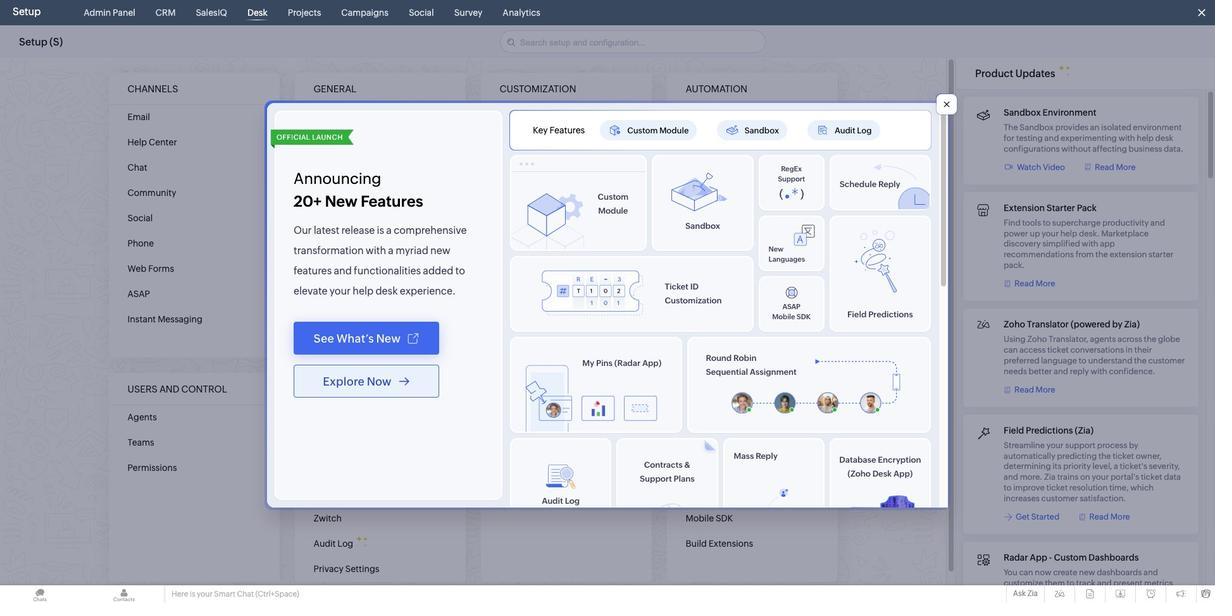 Task type: describe. For each thing, give the bounding box(es) containing it.
desk link
[[242, 0, 273, 25]]

setup
[[13, 6, 41, 18]]

salesiq link
[[191, 0, 232, 25]]

analytics link
[[498, 0, 546, 25]]

crm link
[[151, 0, 181, 25]]

survey link
[[449, 0, 488, 25]]

analytics
[[503, 8, 541, 18]]

admin panel
[[84, 8, 135, 18]]

contacts image
[[84, 586, 164, 604]]

survey
[[454, 8, 483, 18]]

here
[[172, 591, 188, 599]]



Task type: locate. For each thing, give the bounding box(es) containing it.
social
[[409, 8, 434, 18]]

here is your smart chat (ctrl+space)
[[172, 591, 299, 599]]

chats image
[[0, 586, 80, 604]]

projects link
[[283, 0, 326, 25]]

salesiq
[[196, 8, 227, 18]]

campaigns link
[[336, 0, 394, 25]]

crm
[[156, 8, 176, 18]]

(ctrl+space)
[[255, 591, 299, 599]]

ask zia
[[1013, 590, 1038, 599]]

ask
[[1013, 590, 1026, 599]]

chat
[[237, 591, 254, 599]]

projects
[[288, 8, 321, 18]]

campaigns
[[341, 8, 389, 18]]

social link
[[404, 0, 439, 25]]

your
[[197, 591, 213, 599]]

zia
[[1028, 590, 1038, 599]]

admin
[[84, 8, 111, 18]]

is
[[190, 591, 195, 599]]

panel
[[113, 8, 135, 18]]

smart
[[214, 591, 235, 599]]

admin panel link
[[79, 0, 140, 25]]

desk
[[247, 8, 268, 18]]



